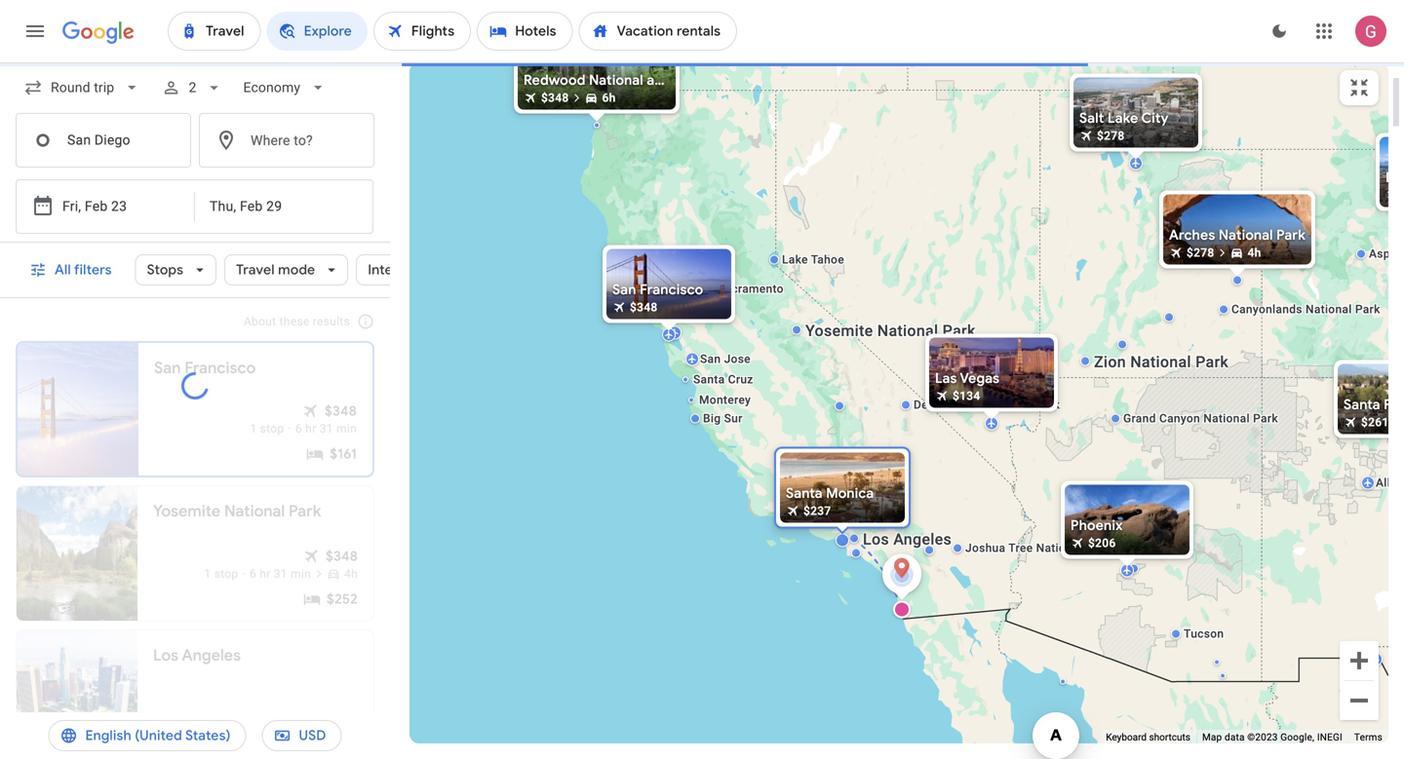 Task type: describe. For each thing, give the bounding box(es) containing it.
1 horizontal spatial yosemite
[[806, 322, 873, 340]]

canyonlands
[[1232, 303, 1303, 317]]

map region
[[410, 62, 1389, 744]]

31 for national
[[274, 568, 288, 581]]

237 US dollars text field
[[804, 505, 832, 518]]

tree
[[1009, 542, 1033, 555]]

$348 for 348 us dollars text box corresponding to san francisco
[[325, 403, 357, 420]]

travel mode button
[[224, 247, 348, 294]]

these
[[280, 315, 310, 329]]

about
[[244, 315, 276, 329]]

0 horizontal spatial san
[[154, 358, 181, 378]]

about these results image
[[342, 298, 389, 345]]

hr for national
[[260, 568, 271, 581]]

$261
[[1362, 416, 1389, 430]]

grand canyon national park
[[1124, 412, 1279, 426]]

©2023
[[1248, 732, 1278, 744]]

348 us dollars text field for yosemite national park
[[326, 547, 358, 567]]

1 vertical spatial san francisco
[[154, 358, 256, 378]]

arches national park
[[1170, 227, 1306, 244]]

1 vertical spatial yosemite
[[153, 502, 221, 522]]

all filters button
[[18, 247, 127, 294]]

6 for national
[[250, 568, 256, 581]]

big sur
[[703, 412, 743, 426]]

1 vertical spatial francisco
[[185, 358, 256, 378]]

348 US dollars text field
[[630, 301, 658, 315]]

none text field inside filters form
[[16, 113, 191, 168]]

filters
[[74, 261, 112, 279]]

0 vertical spatial loading results progress bar
[[0, 62, 1405, 66]]

santa for santa fe
[[1344, 396, 1381, 414]]

keyboard shortcuts
[[1106, 732, 1191, 744]]

inegi
[[1318, 732, 1343, 744]]

2 horizontal spatial san
[[700, 353, 721, 366]]

interests button
[[356, 247, 458, 294]]

las vegas
[[935, 370, 1000, 388]]

$161
[[330, 446, 357, 463]]

252 US dollars text field
[[327, 590, 358, 610]]

0 vertical spatial 4 hours text field
[[1248, 246, 1262, 260]]

barbara
[[832, 513, 875, 526]]

monterey
[[699, 394, 751, 407]]

sedona
[[1150, 488, 1191, 502]]

about these results
[[244, 315, 350, 329]]

$278 for arches
[[1187, 246, 1215, 260]]

fe
[[1384, 396, 1400, 414]]

interests
[[368, 261, 425, 279]]

161 US dollars text field
[[330, 445, 357, 464]]

6 hours text field
[[602, 91, 616, 105]]

terms link
[[1355, 732, 1383, 744]]

0 vertical spatial 348 us dollars text field
[[541, 91, 569, 105]]

0 vertical spatial san francisco
[[613, 281, 704, 299]]

$206
[[1089, 537, 1116, 551]]

terms
[[1355, 732, 1383, 744]]

stops
[[147, 261, 183, 279]]

santa for santa barbara
[[797, 513, 828, 526]]

google,
[[1281, 732, 1315, 744]]

2 button
[[153, 64, 232, 111]]

134 US dollars text field
[[953, 390, 981, 403]]

0 vertical spatial los
[[863, 531, 889, 549]]

lake tahoe
[[782, 253, 845, 267]]

redwood
[[524, 72, 586, 89]]

parks
[[712, 72, 748, 89]]

canyonlands national park
[[1232, 303, 1381, 317]]

arches
[[1170, 227, 1216, 244]]

zion
[[1094, 353, 1127, 372]]

canyon
[[1160, 412, 1201, 426]]

death
[[914, 398, 946, 412]]

1 stop for francisco
[[250, 422, 284, 436]]

view smaller map image
[[1348, 76, 1371, 99]]

sacramento
[[718, 282, 784, 296]]

$348 for the topmost 348 us dollars text box
[[541, 91, 569, 105]]

aspen
[[1369, 247, 1404, 261]]

278 US dollars text field
[[1097, 129, 1125, 143]]

map
[[1203, 732, 1222, 744]]

1 horizontal spatial los angeles
[[863, 531, 952, 549]]

monica
[[826, 485, 874, 503]]

sur
[[724, 412, 743, 426]]

1 vertical spatial yosemite national park
[[153, 502, 321, 522]]

348 us dollars text field for san francisco
[[325, 402, 357, 421]]

city
[[1142, 110, 1169, 127]]

6 for francisco
[[295, 422, 302, 436]]

keyboard shortcuts button
[[1106, 731, 1191, 745]]

grand
[[1124, 412, 1156, 426]]

joshua
[[966, 542, 1006, 555]]

santa fe
[[1344, 396, 1400, 414]]

all filters
[[55, 261, 112, 279]]

1 vertical spatial 4h
[[344, 568, 358, 581]]

6h
[[602, 91, 616, 105]]

6 hr 31 min for francisco
[[295, 422, 357, 436]]

261 US dollars text field
[[1362, 416, 1389, 430]]

zion national park
[[1094, 353, 1229, 372]]

$348 for 348 us dollars text field
[[630, 301, 658, 315]]



Task type: vqa. For each thing, say whether or not it's contained in the screenshot.
San
yes



Task type: locate. For each thing, give the bounding box(es) containing it.
4 hours text field
[[1248, 246, 1262, 260], [344, 567, 358, 582]]

salt lake city
[[1080, 110, 1169, 127]]

santa monica
[[786, 485, 874, 503]]

1 stop for national
[[204, 568, 238, 581]]

english
[[85, 728, 131, 745]]

0 vertical spatial min
[[337, 422, 357, 436]]

1 horizontal spatial francisco
[[640, 281, 704, 299]]

0 horizontal spatial 4h
[[344, 568, 358, 581]]

0 horizontal spatial yosemite national park
[[153, 502, 321, 522]]

1 for national
[[204, 568, 211, 581]]

0 horizontal spatial angeles
[[182, 646, 241, 666]]

state
[[675, 72, 709, 89]]

0 horizontal spatial 31
[[274, 568, 288, 581]]

31
[[320, 422, 333, 436], [274, 568, 288, 581]]

tucson
[[1184, 628, 1224, 641]]

4h
[[1248, 246, 1262, 260], [344, 568, 358, 581]]

0 vertical spatial stop
[[260, 422, 284, 436]]

mode
[[278, 261, 315, 279]]

$348 for yosemite national park 348 us dollars text box
[[326, 548, 358, 566]]

1 vertical spatial 6
[[250, 568, 256, 581]]

min
[[337, 422, 357, 436], [291, 568, 311, 581]]

den
[[1386, 169, 1405, 187]]

1 vertical spatial hr
[[260, 568, 271, 581]]

1 horizontal spatial angeles
[[894, 531, 952, 549]]

$212
[[329, 735, 358, 753]]

filters form
[[0, 62, 390, 243]]

travel
[[236, 261, 275, 279]]

stops button
[[135, 247, 217, 294]]

1 vertical spatial min
[[291, 568, 311, 581]]

albuq
[[1376, 476, 1405, 490]]

1 horizontal spatial 4 hours text field
[[1248, 246, 1262, 260]]

0 horizontal spatial 1 stop
[[204, 568, 238, 581]]

santa barbara
[[797, 513, 875, 526]]

francisco up 348 us dollars text field
[[640, 281, 704, 299]]

lake up 278 us dollars text box
[[1108, 110, 1139, 127]]

$278 for salt
[[1097, 129, 1125, 143]]

francisco down about
[[185, 358, 256, 378]]

0 horizontal spatial 4 hours text field
[[344, 567, 358, 582]]

1 horizontal spatial san francisco
[[613, 281, 704, 299]]

san francisco down about
[[154, 358, 256, 378]]

1 horizontal spatial yosemite national park
[[806, 322, 976, 340]]

0 vertical spatial 1
[[250, 422, 257, 436]]

206 US dollars text field
[[1089, 537, 1116, 551]]

1 vertical spatial lake
[[782, 253, 808, 267]]

0 vertical spatial $278
[[1097, 129, 1125, 143]]

1 horizontal spatial stop
[[260, 422, 284, 436]]

las
[[935, 370, 957, 388]]

4 hours text field down 'arches national park'
[[1248, 246, 1262, 260]]

0 horizontal spatial francisco
[[185, 358, 256, 378]]

0 vertical spatial los angeles
[[863, 531, 952, 549]]

0 horizontal spatial hr
[[260, 568, 271, 581]]

stop for francisco
[[260, 422, 284, 436]]

31 for francisco
[[320, 422, 333, 436]]

santa up $261 on the bottom of the page
[[1344, 396, 1381, 414]]

2h
[[342, 712, 358, 730]]

los angeles down barbara
[[863, 531, 952, 549]]

0 vertical spatial yosemite national park
[[806, 322, 976, 340]]

1 vertical spatial 4 hours text field
[[344, 567, 358, 582]]

0 horizontal spatial san francisco
[[154, 358, 256, 378]]

lake left tahoe
[[782, 253, 808, 267]]

1 vertical spatial los angeles
[[153, 646, 241, 666]]

santa up $237 text box at the bottom
[[786, 485, 823, 503]]

1 vertical spatial 31
[[274, 568, 288, 581]]

278 US dollars text field
[[1187, 246, 1215, 260]]

english (united states)
[[85, 728, 231, 745]]

Departure text field
[[62, 180, 152, 233]]

0 horizontal spatial lake
[[782, 253, 808, 267]]

0 horizontal spatial 6
[[250, 568, 256, 581]]

1 vertical spatial 1 stop
[[204, 568, 238, 581]]

Where to? text field
[[199, 113, 375, 168]]

change appearance image
[[1256, 8, 1303, 55]]

4h up $252
[[344, 568, 358, 581]]

0 horizontal spatial stop
[[214, 568, 238, 581]]

angeles
[[894, 531, 952, 549], [182, 646, 241, 666]]

national
[[589, 72, 644, 89], [1219, 227, 1274, 244], [1306, 303, 1352, 317], [878, 322, 939, 340], [1131, 353, 1192, 372], [986, 398, 1032, 412], [1204, 412, 1250, 426], [224, 502, 285, 522], [1036, 542, 1083, 555]]

salt
[[1080, 110, 1105, 127]]

1 for francisco
[[250, 422, 257, 436]]

shortcuts
[[1150, 732, 1191, 744]]

$252
[[327, 591, 358, 609]]

4 hours text field up $252
[[344, 567, 358, 582]]

los
[[863, 531, 889, 549], [153, 646, 179, 666]]

loading results progress bar
[[0, 62, 1405, 66], [171, 362, 219, 410]]

1 vertical spatial los
[[153, 646, 179, 666]]

$278 down the salt lake city
[[1097, 129, 1125, 143]]

6
[[295, 422, 302, 436], [250, 568, 256, 581]]

1 vertical spatial 348 us dollars text field
[[325, 402, 357, 421]]

santa for santa monica
[[786, 485, 823, 503]]

min for francisco
[[337, 422, 357, 436]]

usd button
[[262, 713, 342, 760]]

0 vertical spatial 31
[[320, 422, 333, 436]]

0 vertical spatial 6
[[295, 422, 302, 436]]

1 horizontal spatial 1
[[250, 422, 257, 436]]

1 horizontal spatial lake
[[1108, 110, 1139, 127]]

all
[[55, 261, 71, 279]]

den button
[[1372, 129, 1405, 223]]

valley
[[949, 398, 983, 412]]

redwood national and state parks
[[524, 72, 748, 89]]

lake
[[1108, 110, 1139, 127], [782, 253, 808, 267]]

vegas
[[960, 370, 1000, 388]]

los up (united
[[153, 646, 179, 666]]

6 hr 31 min for national
[[250, 568, 311, 581]]

cruz
[[728, 373, 754, 387]]

1 vertical spatial angeles
[[182, 646, 241, 666]]

348 us dollars text field up $252
[[326, 547, 358, 567]]

0 horizontal spatial los
[[153, 646, 179, 666]]

park
[[1277, 227, 1306, 244], [1356, 303, 1381, 317], [943, 322, 976, 340], [1196, 353, 1229, 372], [1035, 398, 1060, 412], [1253, 412, 1279, 426], [289, 502, 321, 522], [1086, 542, 1111, 555]]

None field
[[16, 70, 150, 105], [235, 70, 336, 105], [16, 70, 150, 105], [235, 70, 336, 105]]

1 horizontal spatial 1 stop
[[250, 422, 284, 436]]

2 vertical spatial 348 us dollars text field
[[326, 547, 358, 567]]

santa cruz
[[694, 373, 754, 387]]

None text field
[[16, 113, 191, 168]]

hr for francisco
[[305, 422, 316, 436]]

1 vertical spatial stop
[[214, 568, 238, 581]]

0 vertical spatial angeles
[[894, 531, 952, 549]]

1 horizontal spatial 31
[[320, 422, 333, 436]]

0 vertical spatial lake
[[1108, 110, 1139, 127]]

$134
[[953, 390, 981, 403]]

keyboard
[[1106, 732, 1147, 744]]

yosemite national park
[[806, 322, 976, 340], [153, 502, 321, 522]]

0 vertical spatial 6 hr 31 min
[[295, 422, 357, 436]]

death valley national park
[[914, 398, 1060, 412]]

san jose
[[700, 353, 751, 366]]

1 vertical spatial loading results progress bar
[[171, 362, 219, 410]]

states)
[[185, 728, 231, 745]]

phoenix
[[1071, 517, 1123, 535]]

los down barbara
[[863, 531, 889, 549]]

1 vertical spatial 6 hr 31 min
[[250, 568, 311, 581]]

0 vertical spatial francisco
[[640, 281, 704, 299]]

los angeles up states)
[[153, 646, 241, 666]]

results
[[313, 315, 350, 329]]

4h down 'arches national park'
[[1248, 246, 1262, 260]]

212 US dollars text field
[[329, 734, 358, 754]]

348 us dollars text field down redwood at the top left of page
[[541, 91, 569, 105]]

1 horizontal spatial 4h
[[1248, 246, 1262, 260]]

1 horizontal spatial hr
[[305, 422, 316, 436]]

0 vertical spatial hr
[[305, 422, 316, 436]]

348 US dollars text field
[[541, 91, 569, 105], [325, 402, 357, 421], [326, 547, 358, 567]]

santa for santa cruz
[[694, 373, 725, 387]]

map data ©2023 google, inegi
[[1203, 732, 1343, 744]]

angeles up states)
[[182, 646, 241, 666]]

Return text field
[[210, 180, 307, 233]]

$278
[[1097, 129, 1125, 143], [1187, 246, 1215, 260]]

usd
[[299, 728, 326, 745]]

data
[[1225, 732, 1245, 744]]

0 vertical spatial yosemite
[[806, 322, 873, 340]]

1 horizontal spatial $278
[[1187, 246, 1215, 260]]

0 vertical spatial 1 stop
[[250, 422, 284, 436]]

francisco
[[640, 281, 704, 299], [185, 358, 256, 378]]

2
[[189, 79, 196, 96]]

santa up the monterey
[[694, 373, 725, 387]]

1 vertical spatial $278
[[1187, 246, 1215, 260]]

santa
[[694, 373, 725, 387], [1344, 396, 1381, 414], [786, 485, 823, 503], [797, 513, 828, 526]]

0 horizontal spatial los angeles
[[153, 646, 241, 666]]

1 horizontal spatial 6
[[295, 422, 302, 436]]

0 horizontal spatial 1
[[204, 568, 211, 581]]

big
[[703, 412, 721, 426]]

hr
[[305, 422, 316, 436], [260, 568, 271, 581]]

348 us dollars text field up $161 text field
[[325, 402, 357, 421]]

tahoe
[[811, 253, 845, 267]]

travel mode
[[236, 261, 315, 279]]

1 horizontal spatial san
[[613, 281, 637, 299]]

san francisco up 348 us dollars text field
[[613, 281, 704, 299]]

stop for national
[[214, 568, 238, 581]]

main menu image
[[23, 20, 47, 43]]

san francisco
[[613, 281, 704, 299], [154, 358, 256, 378]]

$237
[[804, 505, 832, 518]]

joshua tree national park
[[966, 542, 1111, 555]]

6 hr 31 min
[[295, 422, 357, 436], [250, 568, 311, 581]]

1
[[250, 422, 257, 436], [204, 568, 211, 581]]

1 horizontal spatial los
[[863, 531, 889, 549]]

(united
[[135, 728, 182, 745]]

0 vertical spatial 4h
[[1248, 246, 1262, 260]]

english (united states) button
[[48, 713, 246, 760]]

1 horizontal spatial min
[[337, 422, 357, 436]]

los angeles
[[863, 531, 952, 549], [153, 646, 241, 666]]

and
[[647, 72, 672, 89]]

0 horizontal spatial yosemite
[[153, 502, 221, 522]]

san
[[613, 281, 637, 299], [700, 353, 721, 366], [154, 358, 181, 378]]

jose
[[724, 353, 751, 366]]

$278 down arches
[[1187, 246, 1215, 260]]

0 horizontal spatial min
[[291, 568, 311, 581]]

angeles left 'joshua'
[[894, 531, 952, 549]]

1 vertical spatial 1
[[204, 568, 211, 581]]

yosemite
[[806, 322, 873, 340], [153, 502, 221, 522]]

0 horizontal spatial $278
[[1097, 129, 1125, 143]]

santa down santa monica
[[797, 513, 828, 526]]

min for national
[[291, 568, 311, 581]]



